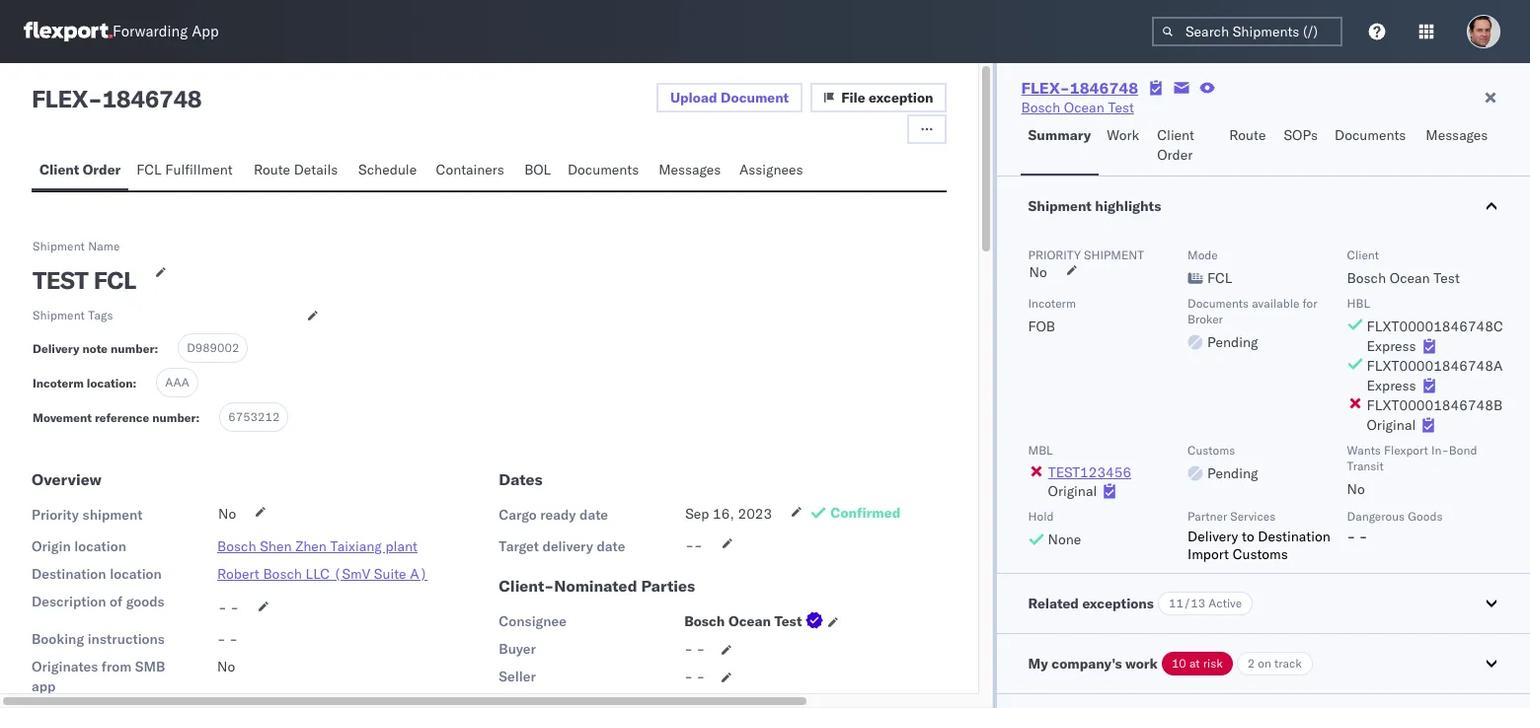 Task type: locate. For each thing, give the bounding box(es) containing it.
route inside route details button
[[254, 161, 290, 179]]

0 vertical spatial bosch ocean test
[[1021, 99, 1134, 116]]

summary button
[[1020, 117, 1099, 176]]

flex-1846748
[[1021, 78, 1138, 98]]

bosch ocean test down the parties
[[684, 613, 802, 631]]

fcl down name
[[94, 266, 136, 295]]

robert
[[217, 566, 259, 583]]

risk
[[1203, 656, 1223, 671]]

file exception
[[841, 89, 933, 107]]

movement
[[33, 411, 92, 425]]

1 horizontal spatial original
[[1367, 417, 1416, 434]]

1 vertical spatial number
[[152, 411, 196, 425]]

client order
[[1157, 126, 1194, 164], [39, 161, 121, 179]]

1 horizontal spatial client order button
[[1149, 117, 1221, 176]]

0 horizontal spatial :
[[133, 376, 136, 391]]

1 vertical spatial incoterm
[[33, 376, 84, 391]]

bosch down flex-
[[1021, 99, 1060, 116]]

order for leftmost client order "button"
[[83, 161, 121, 179]]

customs down services
[[1233, 546, 1288, 564]]

location up movement reference number :
[[87, 376, 133, 391]]

number right note
[[111, 342, 154, 356]]

1 vertical spatial bosch ocean test
[[684, 613, 802, 631]]

1 vertical spatial client
[[39, 161, 79, 179]]

0 vertical spatial original
[[1367, 417, 1416, 434]]

original down test123456 button
[[1048, 483, 1097, 500]]

taixiang
[[330, 538, 382, 556]]

0 horizontal spatial messages button
[[651, 152, 731, 191]]

0 vertical spatial location
[[87, 376, 133, 391]]

route button
[[1221, 117, 1276, 176]]

shipment down summary button at the right top
[[1028, 197, 1092, 215]]

file exception button
[[811, 83, 946, 113], [811, 83, 946, 113]]

client order button right work
[[1149, 117, 1221, 176]]

fcl for fcl fulfillment
[[137, 161, 162, 179]]

delivery
[[33, 342, 79, 356], [1188, 528, 1238, 546]]

test123456 button
[[1048, 464, 1132, 482]]

1 vertical spatial priority shipment
[[32, 506, 143, 524]]

fcl inside button
[[137, 161, 162, 179]]

priority down shipment highlights
[[1028, 248, 1081, 263]]

seller
[[499, 668, 536, 686]]

1 vertical spatial original
[[1048, 483, 1097, 500]]

1846748 down the forwarding
[[102, 84, 202, 114]]

assignees button
[[731, 152, 815, 191]]

1 horizontal spatial client
[[1157, 126, 1194, 144]]

client up hbl
[[1347, 248, 1379, 263]]

0 horizontal spatial priority
[[32, 506, 79, 524]]

documents button right bol
[[560, 152, 651, 191]]

order inside client order
[[1157, 146, 1193, 164]]

1 horizontal spatial messages
[[1426, 126, 1488, 144]]

robert bosch llc (smv suite a) link
[[217, 566, 428, 583]]

date up client-nominated parties
[[597, 538, 625, 556]]

bosch ocean test
[[1021, 99, 1134, 116], [684, 613, 802, 631]]

1 horizontal spatial test
[[1108, 99, 1134, 116]]

location
[[87, 376, 133, 391], [74, 538, 126, 556], [110, 566, 162, 583]]

client order down flex
[[39, 161, 121, 179]]

2 vertical spatial :
[[196, 411, 200, 425]]

2 vertical spatial location
[[110, 566, 162, 583]]

import
[[1188, 546, 1229, 564]]

wants
[[1347, 443, 1381, 458]]

reference
[[95, 411, 149, 425]]

date right ready
[[580, 506, 608, 524]]

1 vertical spatial ocean
[[1390, 269, 1430, 287]]

note
[[82, 342, 108, 356]]

destination down services
[[1258, 528, 1331, 546]]

number down aaa
[[152, 411, 196, 425]]

1 horizontal spatial documents button
[[1327, 117, 1418, 176]]

1 vertical spatial test
[[1434, 269, 1460, 287]]

order right work "button"
[[1157, 146, 1193, 164]]

documents up broker
[[1188, 296, 1249, 311]]

schedule button
[[351, 152, 428, 191]]

client order right work "button"
[[1157, 126, 1194, 164]]

0 horizontal spatial client
[[39, 161, 79, 179]]

1846748
[[1070, 78, 1138, 98], [102, 84, 202, 114]]

priority up origin
[[32, 506, 79, 524]]

no right 'smb'
[[217, 658, 235, 676]]

client for leftmost client order "button"
[[39, 161, 79, 179]]

upload document button
[[656, 83, 803, 113]]

0 horizontal spatial destination
[[32, 566, 106, 583]]

company's
[[1052, 655, 1122, 673]]

1 horizontal spatial route
[[1229, 126, 1266, 144]]

client down flex
[[39, 161, 79, 179]]

2 pending from the top
[[1207, 465, 1258, 483]]

shipment up origin location
[[82, 506, 143, 524]]

0 vertical spatial :
[[154, 342, 158, 356]]

shipment inside 'button'
[[1028, 197, 1092, 215]]

documents right sops
[[1335, 126, 1406, 144]]

1 vertical spatial route
[[254, 161, 290, 179]]

2 express from the top
[[1367, 377, 1416, 395]]

2 horizontal spatial test
[[1434, 269, 1460, 287]]

0 horizontal spatial bosch ocean test
[[684, 613, 802, 631]]

bosch
[[1021, 99, 1060, 116], [1347, 269, 1386, 287], [217, 538, 256, 556], [263, 566, 302, 583], [684, 613, 725, 631]]

2 vertical spatial documents
[[1188, 296, 1249, 311]]

0 vertical spatial client
[[1157, 126, 1194, 144]]

0 horizontal spatial messages
[[659, 161, 721, 179]]

flex-1846748 link
[[1021, 78, 1138, 98]]

date
[[580, 506, 608, 524], [597, 538, 625, 556]]

ocean inside bosch ocean test link
[[1064, 99, 1104, 116]]

client order button up shipment name on the left top
[[32, 152, 129, 191]]

1 vertical spatial documents
[[568, 161, 639, 179]]

1 vertical spatial :
[[133, 376, 136, 391]]

1 horizontal spatial :
[[154, 342, 158, 356]]

no up fob
[[1029, 264, 1047, 281]]

shipment for shipment highlights
[[1028, 197, 1092, 215]]

client order button
[[1149, 117, 1221, 176], [32, 152, 129, 191]]

smb
[[135, 658, 165, 676]]

0 vertical spatial route
[[1229, 126, 1266, 144]]

1 vertical spatial customs
[[1233, 546, 1288, 564]]

location up the destination location
[[74, 538, 126, 556]]

delivery down partner
[[1188, 528, 1238, 546]]

pending down broker
[[1207, 334, 1258, 351]]

messages button
[[1418, 117, 1498, 176], [651, 152, 731, 191]]

destination location
[[32, 566, 162, 583]]

mbl
[[1028, 443, 1053, 458]]

client right work
[[1157, 126, 1194, 144]]

10
[[1172, 656, 1186, 671]]

1 pending from the top
[[1207, 334, 1258, 351]]

shipment name
[[33, 239, 120, 254]]

:
[[154, 342, 158, 356], [133, 376, 136, 391], [196, 411, 200, 425]]

instructions
[[88, 631, 165, 649]]

0 horizontal spatial ocean
[[728, 613, 771, 631]]

shen
[[260, 538, 292, 556]]

shipment highlights button
[[997, 177, 1530, 236]]

upload
[[670, 89, 717, 107]]

0 vertical spatial shipment
[[1028, 197, 1092, 215]]

forwarding app link
[[24, 22, 219, 41]]

0 vertical spatial ocean
[[1064, 99, 1104, 116]]

bosch ocean test down flex-1846748
[[1021, 99, 1134, 116]]

no down 'transit'
[[1347, 481, 1365, 499]]

confirmed
[[830, 504, 901, 522]]

express up the flxt00001846748b
[[1367, 377, 1416, 395]]

documents button right sops
[[1327, 117, 1418, 176]]

1 horizontal spatial fcl
[[137, 161, 162, 179]]

0 vertical spatial documents
[[1335, 126, 1406, 144]]

tags
[[88, 308, 113, 323]]

1 horizontal spatial documents
[[1188, 296, 1249, 311]]

fcl down mode
[[1207, 269, 1232, 287]]

client
[[1157, 126, 1194, 144], [39, 161, 79, 179], [1347, 248, 1379, 263]]

0 vertical spatial date
[[580, 506, 608, 524]]

fcl for fcl
[[1207, 269, 1232, 287]]

1 vertical spatial location
[[74, 538, 126, 556]]

1 vertical spatial messages
[[659, 161, 721, 179]]

0 vertical spatial pending
[[1207, 334, 1258, 351]]

bosch inside client bosch ocean test incoterm fob
[[1347, 269, 1386, 287]]

2 vertical spatial client
[[1347, 248, 1379, 263]]

fulfillment
[[165, 161, 233, 179]]

1 vertical spatial pending
[[1207, 465, 1258, 483]]

shipment down test
[[33, 308, 85, 323]]

bond
[[1449, 443, 1477, 458]]

2
[[1247, 656, 1255, 671]]

order down flex - 1846748
[[83, 161, 121, 179]]

bosch up hbl
[[1347, 269, 1386, 287]]

shipment down highlights
[[1084, 248, 1144, 263]]

1 express from the top
[[1367, 338, 1416, 355]]

1 vertical spatial priority
[[32, 506, 79, 524]]

incoterm
[[1028, 296, 1076, 311], [33, 376, 84, 391]]

0 horizontal spatial documents
[[568, 161, 639, 179]]

0 horizontal spatial shipment
[[82, 506, 143, 524]]

messages
[[1426, 126, 1488, 144], [659, 161, 721, 179]]

11/13
[[1169, 596, 1206, 611]]

test123456
[[1048, 464, 1131, 482]]

0 vertical spatial number
[[111, 342, 154, 356]]

ocean
[[1064, 99, 1104, 116], [1390, 269, 1430, 287], [728, 613, 771, 631]]

available
[[1252, 296, 1299, 311]]

partner services delivery to destination import customs
[[1188, 509, 1331, 564]]

priority shipment up origin location
[[32, 506, 143, 524]]

0 horizontal spatial test
[[774, 613, 802, 631]]

location up goods
[[110, 566, 162, 583]]

for
[[1303, 296, 1317, 311]]

at
[[1189, 656, 1200, 671]]

original up flexport
[[1367, 417, 1416, 434]]

location for destination location
[[110, 566, 162, 583]]

fcl
[[137, 161, 162, 179], [94, 266, 136, 295], [1207, 269, 1232, 287]]

1 vertical spatial shipment
[[33, 239, 85, 254]]

1 vertical spatial delivery
[[1188, 528, 1238, 546]]

0 vertical spatial shipment
[[1084, 248, 1144, 263]]

fcl left 'fulfillment'
[[137, 161, 162, 179]]

incoterm inside client bosch ocean test incoterm fob
[[1028, 296, 1076, 311]]

route left details
[[254, 161, 290, 179]]

active
[[1209, 596, 1242, 611]]

document
[[721, 89, 789, 107]]

2 vertical spatial test
[[774, 613, 802, 631]]

flexport. image
[[24, 22, 113, 41]]

0 horizontal spatial order
[[83, 161, 121, 179]]

bosch ocean test link
[[1021, 98, 1134, 117]]

ready
[[540, 506, 576, 524]]

pending up services
[[1207, 465, 1258, 483]]

delivery down shipment tags
[[33, 342, 79, 356]]

0 vertical spatial customs
[[1188, 443, 1235, 458]]

0 vertical spatial destination
[[1258, 528, 1331, 546]]

incoterm up the movement
[[33, 376, 84, 391]]

1 horizontal spatial incoterm
[[1028, 296, 1076, 311]]

0 vertical spatial messages
[[1426, 126, 1488, 144]]

1 vertical spatial destination
[[32, 566, 106, 583]]

2 vertical spatial shipment
[[33, 308, 85, 323]]

2 horizontal spatial documents
[[1335, 126, 1406, 144]]

overview
[[32, 470, 102, 490]]

messages for left messages button
[[659, 161, 721, 179]]

highlights
[[1095, 197, 1161, 215]]

bosch shen zhen taixiang plant
[[217, 538, 417, 556]]

0 horizontal spatial documents button
[[560, 152, 651, 191]]

express up flxt00001846748a
[[1367, 338, 1416, 355]]

1 horizontal spatial priority shipment
[[1028, 248, 1144, 263]]

priority shipment down shipment highlights
[[1028, 248, 1144, 263]]

1 horizontal spatial delivery
[[1188, 528, 1238, 546]]

: left 6753212 at bottom left
[[196, 411, 200, 425]]

1 horizontal spatial order
[[1157, 146, 1193, 164]]

2 horizontal spatial client
[[1347, 248, 1379, 263]]

route inside route button
[[1229, 126, 1266, 144]]

2 vertical spatial ocean
[[728, 613, 771, 631]]

route left sops
[[1229, 126, 1266, 144]]

1 vertical spatial date
[[597, 538, 625, 556]]

1 vertical spatial express
[[1367, 377, 1416, 395]]

0 vertical spatial incoterm
[[1028, 296, 1076, 311]]

0 vertical spatial express
[[1367, 338, 1416, 355]]

customs
[[1188, 443, 1235, 458], [1233, 546, 1288, 564]]

no up the robert
[[218, 505, 236, 523]]

2 horizontal spatial fcl
[[1207, 269, 1232, 287]]

: for reference
[[196, 411, 200, 425]]

delivery note number :
[[33, 342, 158, 356]]

1 horizontal spatial ocean
[[1064, 99, 1104, 116]]

16,
[[713, 505, 734, 523]]

0 horizontal spatial incoterm
[[33, 376, 84, 391]]

1 horizontal spatial 1846748
[[1070, 78, 1138, 98]]

shipment up test
[[33, 239, 85, 254]]

0 vertical spatial test
[[1108, 99, 1134, 116]]

2 horizontal spatial ocean
[[1390, 269, 1430, 287]]

0 horizontal spatial client order
[[39, 161, 121, 179]]

1 horizontal spatial destination
[[1258, 528, 1331, 546]]

express for flxt00001846748a
[[1367, 377, 1416, 395]]

date for target delivery date
[[597, 538, 625, 556]]

0 horizontal spatial client order button
[[32, 152, 129, 191]]

destination up description
[[32, 566, 106, 583]]

customs up partner
[[1188, 443, 1235, 458]]

location for origin location
[[74, 538, 126, 556]]

: left d989002
[[154, 342, 158, 356]]

sops button
[[1276, 117, 1327, 176]]

origin location
[[32, 538, 126, 556]]

1 horizontal spatial bosch ocean test
[[1021, 99, 1134, 116]]

file
[[841, 89, 865, 107]]

flex-
[[1021, 78, 1070, 98]]

1846748 up work
[[1070, 78, 1138, 98]]

Search Shipments (/) text field
[[1152, 17, 1343, 46]]

: up reference
[[133, 376, 136, 391]]

documents for the left documents button
[[568, 161, 639, 179]]

app
[[192, 22, 219, 41]]

0 horizontal spatial priority shipment
[[32, 506, 143, 524]]

documents right bol button at the left top of page
[[568, 161, 639, 179]]

0 vertical spatial delivery
[[33, 342, 79, 356]]

2 horizontal spatial :
[[196, 411, 200, 425]]

documents inside documents available for broker
[[1188, 296, 1249, 311]]

1 horizontal spatial priority
[[1028, 248, 1081, 263]]

origin
[[32, 538, 71, 556]]

incoterm up fob
[[1028, 296, 1076, 311]]

pending
[[1207, 334, 1258, 351], [1207, 465, 1258, 483]]



Task type: describe. For each thing, give the bounding box(es) containing it.
order for the rightmost client order "button"
[[1157, 146, 1193, 164]]

none
[[1048, 531, 1081, 549]]

delivery
[[542, 538, 593, 556]]

services
[[1230, 509, 1276, 524]]

1 horizontal spatial messages button
[[1418, 117, 1498, 176]]

sops
[[1284, 126, 1318, 144]]

app
[[32, 678, 56, 696]]

target
[[499, 538, 539, 556]]

to
[[1242, 528, 1254, 546]]

goods
[[1408, 509, 1443, 524]]

0 horizontal spatial original
[[1048, 483, 1097, 500]]

1 horizontal spatial shipment
[[1084, 248, 1144, 263]]

sep
[[685, 505, 709, 523]]

shipment tags
[[33, 308, 113, 323]]

0 vertical spatial priority shipment
[[1028, 248, 1144, 263]]

forwarding app
[[113, 22, 219, 41]]

mode
[[1188, 248, 1218, 263]]

- - for seller
[[684, 668, 705, 686]]

- - for buyer
[[684, 641, 705, 658]]

in-
[[1431, 443, 1449, 458]]

details
[[294, 161, 338, 179]]

no inside wants flexport in-bond transit no
[[1347, 481, 1365, 499]]

10 at risk
[[1172, 656, 1223, 671]]

fcl fulfillment button
[[129, 152, 246, 191]]

pending for documents available for broker
[[1207, 334, 1258, 351]]

shipment for shipment name
[[33, 239, 85, 254]]

sep 16, 2023
[[685, 505, 772, 523]]

hbl
[[1347, 296, 1370, 311]]

documents for the right documents button
[[1335, 126, 1406, 144]]

zhen
[[295, 538, 327, 556]]

exceptions
[[1082, 595, 1154, 613]]

bosch down shen
[[263, 566, 302, 583]]

delivery inside "partner services delivery to destination import customs"
[[1188, 528, 1238, 546]]

location for incoterm location :
[[87, 376, 133, 391]]

0 horizontal spatial fcl
[[94, 266, 136, 295]]

--
[[685, 537, 702, 555]]

work
[[1107, 126, 1139, 144]]

goods
[[126, 593, 164, 611]]

fob
[[1028, 318, 1055, 336]]

transit
[[1347, 459, 1384, 474]]

date for cargo ready date
[[580, 506, 608, 524]]

bol button
[[516, 152, 560, 191]]

client for the rightmost client order "button"
[[1157, 126, 1194, 144]]

0 horizontal spatial delivery
[[33, 342, 79, 356]]

customs inside "partner services delivery to destination import customs"
[[1233, 546, 1288, 564]]

cargo ready date
[[499, 506, 608, 524]]

fcl fulfillment
[[137, 161, 233, 179]]

shipment highlights
[[1028, 197, 1161, 215]]

originates from smb app
[[32, 658, 165, 696]]

0 horizontal spatial 1846748
[[102, 84, 202, 114]]

- - for description of goods
[[218, 599, 239, 617]]

flex - 1846748
[[32, 84, 202, 114]]

originates
[[32, 658, 98, 676]]

robert bosch llc (smv suite a)
[[217, 566, 428, 583]]

suite
[[374, 566, 406, 583]]

of
[[110, 593, 123, 611]]

exception
[[869, 89, 933, 107]]

d989002
[[187, 341, 239, 355]]

my
[[1028, 655, 1048, 673]]

related exceptions
[[1028, 595, 1154, 613]]

(smv
[[333, 566, 370, 583]]

target delivery date
[[499, 538, 625, 556]]

booking
[[32, 631, 84, 649]]

client inside client bosch ocean test incoterm fob
[[1347, 248, 1379, 263]]

description of goods
[[32, 593, 164, 611]]

partner
[[1188, 509, 1227, 524]]

assignees
[[739, 161, 803, 179]]

client-
[[499, 576, 554, 596]]

containers button
[[428, 152, 516, 191]]

ocean inside client bosch ocean test incoterm fob
[[1390, 269, 1430, 287]]

bosch up the robert
[[217, 538, 256, 556]]

route for route
[[1229, 126, 1266, 144]]

messages for right messages button
[[1426, 126, 1488, 144]]

destination inside "partner services delivery to destination import customs"
[[1258, 528, 1331, 546]]

flxt00001846748b
[[1367, 397, 1503, 415]]

name
[[88, 239, 120, 254]]

aaa
[[165, 375, 189, 390]]

flex
[[32, 84, 88, 114]]

llc
[[306, 566, 330, 583]]

bol
[[524, 161, 551, 179]]

route details
[[254, 161, 338, 179]]

related
[[1028, 595, 1079, 613]]

number for movement reference number
[[152, 411, 196, 425]]

number for delivery note number
[[111, 342, 154, 356]]

6753212
[[228, 410, 280, 424]]

11/13 active
[[1169, 596, 1242, 611]]

schedule
[[358, 161, 417, 179]]

documents available for broker
[[1188, 296, 1317, 327]]

from
[[102, 658, 132, 676]]

incoterm location :
[[33, 376, 136, 391]]

route for route details
[[254, 161, 290, 179]]

express for flxt00001846748c
[[1367, 338, 1416, 355]]

pending for customs
[[1207, 465, 1258, 483]]

client-nominated parties
[[499, 576, 695, 596]]

: for note
[[154, 342, 158, 356]]

test inside client bosch ocean test incoterm fob
[[1434, 269, 1460, 287]]

test
[[33, 266, 88, 295]]

0 vertical spatial priority
[[1028, 248, 1081, 263]]

1 vertical spatial shipment
[[82, 506, 143, 524]]

2023
[[738, 505, 772, 523]]

shipment for shipment tags
[[33, 308, 85, 323]]

containers
[[436, 161, 504, 179]]

my company's work
[[1028, 655, 1158, 673]]

1 horizontal spatial client order
[[1157, 126, 1194, 164]]

description
[[32, 593, 106, 611]]

dangerous
[[1347, 509, 1405, 524]]

a)
[[410, 566, 428, 583]]

dates
[[499, 470, 543, 490]]

bosch down the parties
[[684, 613, 725, 631]]

cargo
[[499, 506, 537, 524]]

wants flexport in-bond transit no
[[1347, 443, 1477, 499]]

documents for documents available for broker
[[1188, 296, 1249, 311]]

forwarding
[[113, 22, 188, 41]]



Task type: vqa. For each thing, say whether or not it's contained in the screenshot.
Upload Customs Clearance Documents link to the top
no



